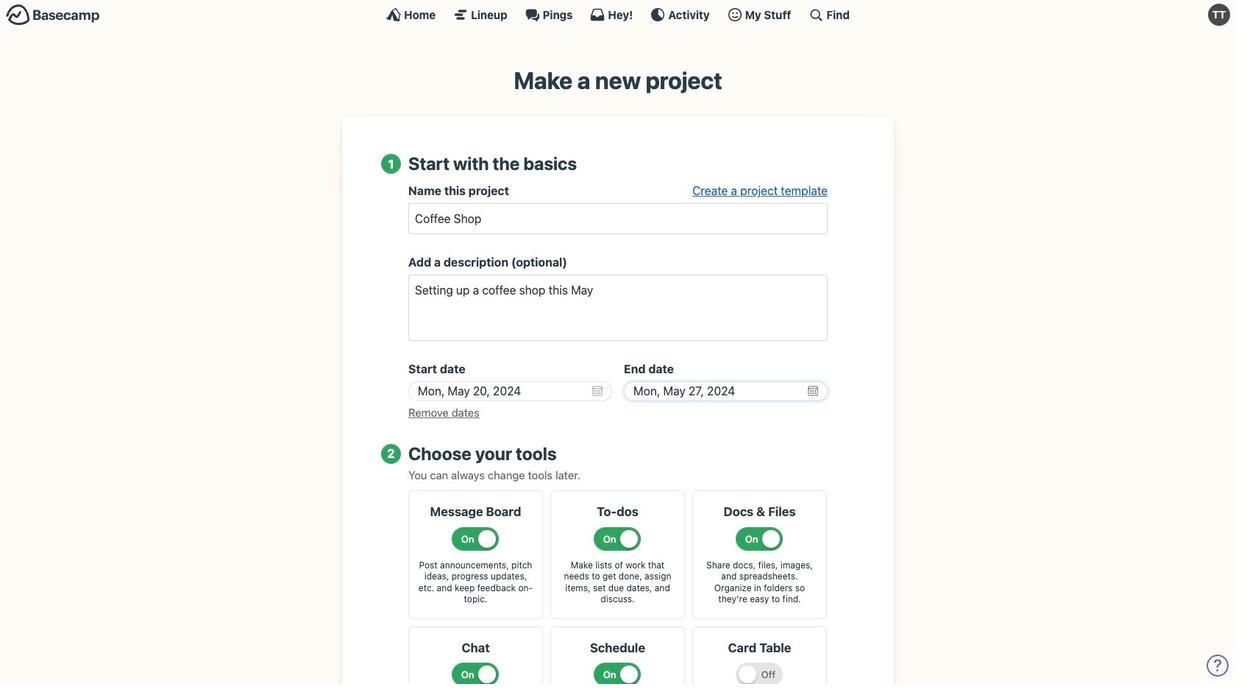Task type: vqa. For each thing, say whether or not it's contained in the screenshot.
SWITCH ACCOUNTS image
yes



Task type: describe. For each thing, give the bounding box(es) containing it.
keyboard shortcut: ⌘ + / image
[[809, 7, 824, 22]]

switch accounts image
[[6, 4, 100, 27]]



Task type: locate. For each thing, give the bounding box(es) containing it.
e.g. Office Renovation text field
[[409, 203, 828, 234]]

0 horizontal spatial choose date… field
[[409, 382, 613, 401]]

e.g. Plans and scheduling for expanding the office text field
[[409, 275, 828, 341]]

main element
[[0, 0, 1237, 29]]

Choose date… field
[[409, 382, 613, 401], [624, 382, 828, 401]]

2 choose date… field from the left
[[624, 382, 828, 401]]

1 choose date… field from the left
[[409, 382, 613, 401]]

1 horizontal spatial choose date… field
[[624, 382, 828, 401]]

terry turtle image
[[1209, 4, 1231, 26]]



